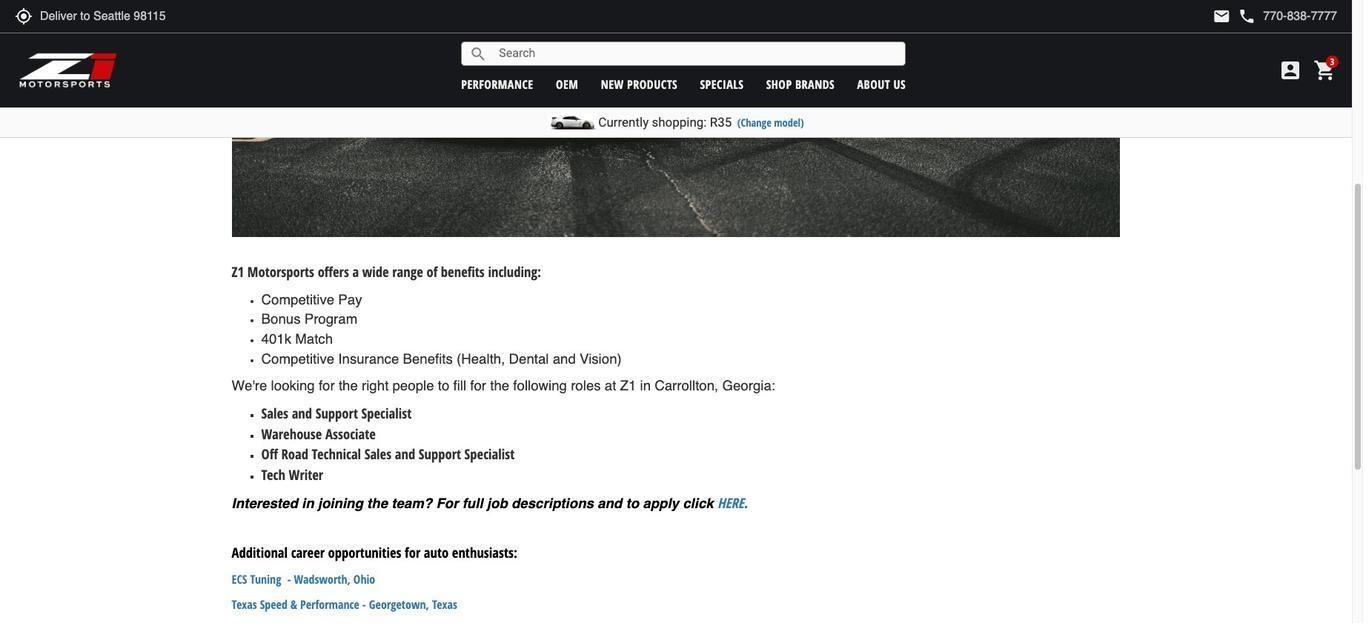 Task type: locate. For each thing, give the bounding box(es) containing it.
offers
[[318, 262, 349, 281]]

ohio
[[354, 572, 375, 588]]

for right "fill"
[[470, 378, 486, 394]]

the down (health,
[[490, 378, 510, 394]]

off
[[261, 445, 278, 464]]

the left right
[[339, 378, 358, 394]]

0 horizontal spatial the
[[339, 378, 358, 394]]

1 horizontal spatial the
[[367, 496, 388, 511]]

competitive
[[261, 292, 335, 307], [261, 351, 335, 367]]

0 vertical spatial support
[[316, 404, 358, 423]]

free shipping!  on select z1 products shipped within the continental us. image
[[232, 0, 1121, 237]]

1 horizontal spatial to
[[626, 496, 639, 511]]

the left team?
[[367, 496, 388, 511]]

1 horizontal spatial for
[[405, 544, 421, 562]]

1 vertical spatial specialist
[[465, 445, 515, 464]]

additional career opportunities for auto enthusiasts:
[[232, 544, 518, 562]]

z1 right at
[[620, 378, 636, 394]]

1 vertical spatial in
[[302, 496, 314, 511]]

for right looking
[[319, 378, 335, 394]]

of
[[427, 262, 438, 281]]

Search search field
[[487, 42, 906, 65]]

0 vertical spatial competitive
[[261, 292, 335, 307]]

ecs
[[232, 572, 247, 588]]

r35
[[710, 115, 732, 130]]

1 vertical spatial to
[[626, 496, 639, 511]]

shop
[[766, 76, 792, 92]]

0 vertical spatial sales
[[261, 404, 288, 423]]

0 horizontal spatial texas
[[232, 597, 257, 613]]

2 competitive from the top
[[261, 351, 335, 367]]

and up "roles"
[[553, 351, 576, 367]]

z1 motorsports offers a wide range of benefits including:
[[232, 262, 541, 281]]

new products link
[[601, 76, 678, 92]]

vision)
[[580, 351, 622, 367]]

account_box link
[[1275, 59, 1306, 82]]

performance link
[[461, 76, 534, 92]]

for left the auto
[[405, 544, 421, 562]]

to
[[438, 378, 450, 394], [626, 496, 639, 511]]

0 horizontal spatial z1
[[232, 262, 244, 281]]

writer
[[289, 466, 323, 484]]

(health,
[[457, 351, 505, 367]]

specials link
[[700, 76, 744, 92]]

team?
[[392, 496, 432, 511]]

the inside interested in joining the team? for full job descriptions and to apply click here .
[[367, 496, 388, 511]]

account_box
[[1279, 59, 1303, 82]]

specialist
[[361, 404, 412, 423], [465, 445, 515, 464]]

speed
[[260, 597, 288, 613]]

phone
[[1239, 7, 1256, 25]]

specialist down right
[[361, 404, 412, 423]]

1 competitive from the top
[[261, 292, 335, 307]]

texas speed & performance - georgetown, texas link
[[232, 597, 458, 613]]

enthusiasts:
[[452, 544, 518, 562]]

sales down associate
[[365, 445, 392, 464]]

and
[[553, 351, 576, 367], [292, 404, 312, 423], [395, 445, 415, 464], [598, 496, 622, 511]]

here
[[718, 494, 744, 512]]

1 horizontal spatial z1
[[620, 378, 636, 394]]

competitive up bonus on the left of the page
[[261, 292, 335, 307]]

to inside interested in joining the team? for full job descriptions and to apply click here .
[[626, 496, 639, 511]]

0 horizontal spatial support
[[316, 404, 358, 423]]

z1
[[232, 262, 244, 281], [620, 378, 636, 394]]

1 horizontal spatial support
[[419, 445, 461, 464]]

motorsports
[[248, 262, 314, 281]]

1 vertical spatial z1
[[620, 378, 636, 394]]

1 vertical spatial competitive
[[261, 351, 335, 367]]

range
[[392, 262, 423, 281]]

shopping_cart link
[[1310, 59, 1338, 82]]

z1 left motorsports
[[232, 262, 244, 281]]

(change
[[738, 116, 772, 130]]

opportunities
[[328, 544, 401, 562]]

sales
[[261, 404, 288, 423], [365, 445, 392, 464]]

0 vertical spatial specialist
[[361, 404, 412, 423]]

benefits
[[441, 262, 485, 281]]

brands
[[796, 76, 835, 92]]

0 horizontal spatial to
[[438, 378, 450, 394]]

georgia:
[[723, 378, 776, 394]]

and left apply
[[598, 496, 622, 511]]

roles
[[571, 378, 601, 394]]

0 vertical spatial in
[[640, 378, 651, 394]]

0 horizontal spatial sales
[[261, 404, 288, 423]]

georgetown,
[[369, 597, 429, 613]]

to left "fill"
[[438, 378, 450, 394]]

full
[[462, 496, 483, 511]]

support up for
[[419, 445, 461, 464]]

phone link
[[1239, 7, 1338, 25]]

in
[[640, 378, 651, 394], [302, 496, 314, 511]]

the
[[339, 378, 358, 394], [490, 378, 510, 394], [367, 496, 388, 511]]

(change model) link
[[738, 116, 804, 130]]

wadsworth,
[[294, 572, 351, 588]]

0 horizontal spatial in
[[302, 496, 314, 511]]

1 horizontal spatial sales
[[365, 445, 392, 464]]

and up warehouse
[[292, 404, 312, 423]]

competitive down match
[[261, 351, 335, 367]]

texas down ecs
[[232, 597, 257, 613]]

insurance
[[338, 351, 399, 367]]

1 horizontal spatial in
[[640, 378, 651, 394]]

1 horizontal spatial texas
[[432, 597, 458, 613]]

competitive pay bonus program 401k match competitive insurance benefits (health, dental and vision)
[[261, 292, 622, 367]]

shop brands
[[766, 76, 835, 92]]

texas
[[232, 597, 257, 613], [432, 597, 458, 613]]

in down writer
[[302, 496, 314, 511]]

interested in joining the team? for full job descriptions and to apply click here .
[[232, 494, 752, 512]]

sales up warehouse
[[261, 404, 288, 423]]

sales and support specialist warehouse associate off road technical sales and support specialist tech writer
[[261, 404, 515, 484]]

apply
[[643, 496, 679, 511]]

to left apply
[[626, 496, 639, 511]]

new products
[[601, 76, 678, 92]]

tuning
[[250, 572, 281, 588]]

-
[[362, 597, 366, 613]]

texas right georgetown,
[[432, 597, 458, 613]]

specialist up interested in joining the team? for full job descriptions and to apply click here .
[[465, 445, 515, 464]]

support up associate
[[316, 404, 358, 423]]

in right at
[[640, 378, 651, 394]]

we're
[[232, 378, 267, 394]]

benefits
[[403, 351, 453, 367]]



Task type: describe. For each thing, give the bounding box(es) containing it.
right
[[362, 378, 389, 394]]

performance
[[300, 597, 360, 613]]

shopping:
[[652, 115, 707, 130]]

including:
[[488, 262, 541, 281]]

click
[[683, 496, 714, 511]]

z1 motorsports logo image
[[19, 52, 118, 89]]

program
[[305, 312, 358, 327]]

technical
[[312, 445, 361, 464]]

people
[[393, 378, 434, 394]]

career
[[291, 544, 325, 562]]

about
[[858, 76, 891, 92]]

bonus
[[261, 312, 301, 327]]

model)
[[774, 116, 804, 130]]

currently shopping: r35 (change model)
[[599, 115, 804, 130]]

interested
[[232, 496, 298, 511]]

wide
[[362, 262, 389, 281]]

new
[[601, 76, 624, 92]]

currently
[[599, 115, 649, 130]]

and inside interested in joining the team? for full job descriptions and to apply click here .
[[598, 496, 622, 511]]

my_location
[[15, 7, 33, 25]]

descriptions
[[512, 496, 594, 511]]

associate
[[325, 425, 376, 443]]

.
[[744, 496, 748, 511]]

search
[[470, 45, 487, 63]]

0 vertical spatial to
[[438, 378, 450, 394]]

about us
[[858, 76, 906, 92]]

fill
[[453, 378, 466, 394]]

for
[[436, 496, 459, 511]]

and up team?
[[395, 445, 415, 464]]

401k
[[261, 331, 291, 347]]

1 vertical spatial support
[[419, 445, 461, 464]]

2 horizontal spatial for
[[470, 378, 486, 394]]

1 texas from the left
[[232, 597, 257, 613]]

dental
[[509, 351, 549, 367]]

and inside competitive pay bonus program 401k match competitive insurance benefits (health, dental and vision)
[[553, 351, 576, 367]]

2 horizontal spatial the
[[490, 378, 510, 394]]

following
[[513, 378, 567, 394]]

performance
[[461, 76, 534, 92]]

&
[[291, 597, 297, 613]]

us
[[894, 76, 906, 92]]

tech
[[261, 466, 285, 484]]

1 horizontal spatial specialist
[[465, 445, 515, 464]]

1 vertical spatial sales
[[365, 445, 392, 464]]

products
[[627, 76, 678, 92]]

warehouse
[[261, 425, 322, 443]]

the for here
[[367, 496, 388, 511]]

ecs tuning  - wadsworth, ohio link
[[232, 572, 375, 588]]

the for z1
[[339, 378, 358, 394]]

mail
[[1213, 7, 1231, 25]]

2 texas from the left
[[432, 597, 458, 613]]

a
[[353, 262, 359, 281]]

ecs tuning  - wadsworth, ohio
[[232, 572, 375, 588]]

oem link
[[556, 76, 579, 92]]

mail phone
[[1213, 7, 1256, 25]]

0 horizontal spatial for
[[319, 378, 335, 394]]

looking
[[271, 378, 315, 394]]

in inside interested in joining the team? for full job descriptions and to apply click here .
[[302, 496, 314, 511]]

mail link
[[1213, 7, 1231, 25]]

carrollton,
[[655, 378, 719, 394]]

road
[[281, 445, 308, 464]]

job
[[487, 496, 508, 511]]

at
[[605, 378, 616, 394]]

0 horizontal spatial specialist
[[361, 404, 412, 423]]

here link
[[718, 494, 744, 512]]

about us link
[[858, 76, 906, 92]]

additional
[[232, 544, 288, 562]]

auto
[[424, 544, 449, 562]]

pay
[[338, 292, 362, 307]]

0 vertical spatial z1
[[232, 262, 244, 281]]

oem
[[556, 76, 579, 92]]

shop brands link
[[766, 76, 835, 92]]

specials
[[700, 76, 744, 92]]

joining
[[318, 496, 363, 511]]

match
[[295, 331, 333, 347]]

we're looking for the right people to fill for the following roles at z1 in carrollton, georgia:
[[232, 378, 776, 394]]

shopping_cart
[[1314, 59, 1338, 82]]



Task type: vqa. For each thing, say whether or not it's contained in the screenshot.
one
no



